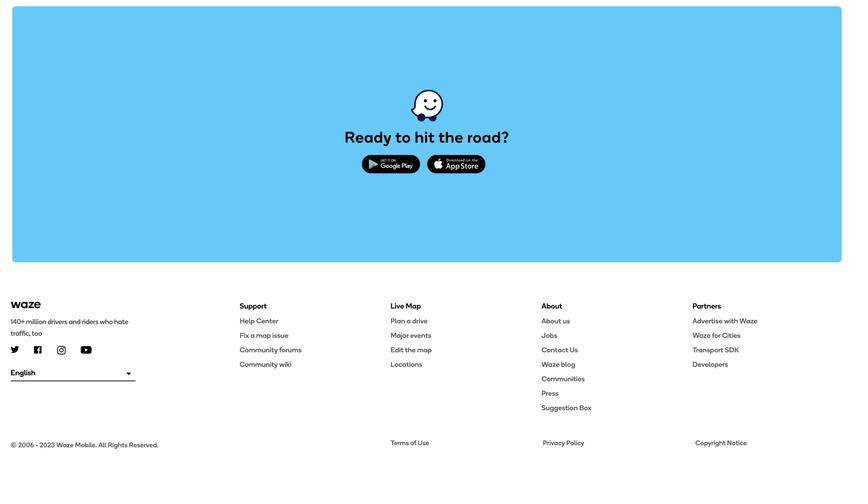 Task type: locate. For each thing, give the bounding box(es) containing it.
of
[[411, 439, 417, 447]]

2 about from the top
[[542, 317, 562, 325]]

1 about from the top
[[542, 302, 563, 311]]

the right the hit
[[439, 128, 464, 147]]

fix a map issue
[[240, 331, 289, 340]]

help center link
[[240, 316, 391, 326]]

suggestion
[[542, 404, 578, 412]]

help
[[240, 317, 255, 325]]

drivers
[[48, 318, 67, 326]]

caret down image
[[127, 370, 131, 378]]

copyright notice
[[696, 439, 747, 447]]

terms
[[391, 439, 409, 447]]

1 horizontal spatial map
[[417, 346, 432, 354]]

edit
[[391, 346, 404, 354]]

©
[[11, 441, 17, 449]]

sdk
[[725, 346, 740, 354]]

1 community from the top
[[240, 346, 278, 354]]

1 vertical spatial about
[[542, 317, 562, 325]]

0 horizontal spatial a
[[251, 331, 255, 340]]

waze for cities link
[[693, 331, 844, 340]]

map down "events"
[[417, 346, 432, 354]]

about for about
[[542, 302, 563, 311]]

contact us
[[542, 346, 578, 354]]

0 vertical spatial map
[[256, 331, 271, 340]]

waze left for
[[693, 331, 711, 340]]

transport sdk link
[[693, 345, 844, 355]]

waze right 2023
[[56, 441, 74, 449]]

community
[[240, 346, 278, 354], [240, 360, 278, 369]]

notice
[[728, 439, 747, 447]]

140+
[[11, 318, 25, 326]]

map down center
[[256, 331, 271, 340]]

a for plan
[[407, 317, 411, 325]]

press
[[542, 389, 559, 398]]

us
[[563, 317, 570, 325]]

major events
[[391, 331, 432, 340]]

a right plan
[[407, 317, 411, 325]]

0 vertical spatial community
[[240, 346, 278, 354]]

the
[[439, 128, 464, 147], [405, 346, 416, 354]]

community down fix a map issue at the left of the page
[[240, 346, 278, 354]]

major
[[391, 331, 409, 340]]

community down community forums
[[240, 360, 278, 369]]

press link
[[542, 389, 693, 398]]

a
[[407, 317, 411, 325], [251, 331, 255, 340]]

1 vertical spatial a
[[251, 331, 255, 340]]

youtube link
[[81, 346, 92, 354]]

about us
[[542, 317, 570, 325]]

0 vertical spatial the
[[439, 128, 464, 147]]

the right edit
[[405, 346, 416, 354]]

drive
[[412, 317, 428, 325]]

communities
[[542, 375, 585, 383]]

0 vertical spatial about
[[542, 302, 563, 311]]

map
[[256, 331, 271, 340], [417, 346, 432, 354]]

transport sdk
[[693, 346, 740, 354]]

jobs
[[542, 331, 558, 340]]

reserved.
[[129, 441, 159, 449]]

1 horizontal spatial a
[[407, 317, 411, 325]]

help center
[[240, 317, 279, 325]]

fix a map issue link
[[240, 331, 391, 340]]

about up about us at the right of the page
[[542, 302, 563, 311]]

plan a drive link
[[391, 316, 542, 326]]

edit the map
[[391, 346, 432, 354]]

waze blog
[[542, 360, 576, 369]]

a right fix
[[251, 331, 255, 340]]

community wiki link
[[240, 360, 391, 369]]

map
[[406, 302, 421, 311]]

a for fix
[[251, 331, 255, 340]]

issue
[[272, 331, 289, 340]]

about
[[542, 302, 563, 311], [542, 317, 562, 325]]

about up jobs
[[542, 317, 562, 325]]

2 community from the top
[[240, 360, 278, 369]]

cities
[[723, 331, 741, 340]]

a inside plan a drive link
[[407, 317, 411, 325]]

to
[[396, 128, 411, 147]]

mobile.
[[75, 441, 97, 449]]

0 vertical spatial a
[[407, 317, 411, 325]]

privacy policy link
[[543, 439, 692, 448]]

fix
[[240, 331, 249, 340]]

0 horizontal spatial map
[[256, 331, 271, 340]]

facebook image
[[34, 346, 42, 354]]

riders
[[82, 318, 98, 326]]

copyright
[[696, 439, 726, 447]]

support
[[240, 302, 267, 311]]

1 vertical spatial the
[[405, 346, 416, 354]]

contact
[[542, 346, 569, 354]]

jobs link
[[542, 331, 693, 340]]

transport
[[693, 346, 724, 354]]

a inside fix a map issue link
[[251, 331, 255, 340]]

contact us link
[[542, 345, 693, 355]]

1 vertical spatial community
[[240, 360, 278, 369]]

center
[[256, 317, 279, 325]]

terms of use link
[[391, 439, 539, 448]]

instagram image
[[57, 346, 66, 355]]

advertise with waze link
[[693, 316, 844, 326]]

use
[[418, 439, 429, 447]]

developers link
[[693, 360, 844, 369]]

developers
[[693, 360, 729, 369]]

privacy
[[543, 439, 565, 447]]

edit the map link
[[391, 345, 542, 355]]

ready to hit the road?
[[345, 128, 510, 147]]

1 vertical spatial map
[[417, 346, 432, 354]]

with
[[725, 317, 739, 325]]

community wiki
[[240, 360, 292, 369]]



Task type: describe. For each thing, give the bounding box(es) containing it.
suggestion box
[[542, 404, 592, 412]]

community for community forums
[[240, 346, 278, 354]]

2006
[[18, 441, 34, 449]]

0 horizontal spatial the
[[405, 346, 416, 354]]

map for a
[[256, 331, 271, 340]]

live map
[[391, 302, 421, 311]]

-
[[35, 441, 38, 449]]

twitter link
[[11, 346, 19, 353]]

twitter image
[[11, 346, 19, 353]]

locations
[[391, 360, 422, 369]]

too
[[32, 329, 42, 338]]

instagram link
[[57, 346, 66, 355]]

advertise with waze
[[693, 317, 758, 325]]

million
[[26, 318, 46, 326]]

privacy policy
[[543, 439, 585, 447]]

community forums link
[[240, 345, 391, 355]]

road?
[[468, 128, 510, 147]]

{{ data.sidebar.logolink.text }} image
[[11, 302, 41, 309]]

about us link
[[542, 316, 693, 326]]

waze down contact in the right of the page
[[542, 360, 560, 369]]

facebook link
[[34, 346, 42, 354]]

1 horizontal spatial the
[[439, 128, 464, 147]]

english link
[[11, 365, 136, 382]]

community for community wiki
[[240, 360, 278, 369]]

plan
[[391, 317, 405, 325]]

map for the
[[417, 346, 432, 354]]

major events link
[[391, 331, 542, 340]]

events
[[411, 331, 432, 340]]

hit
[[415, 128, 435, 147]]

ready
[[345, 128, 392, 147]]

2023
[[39, 441, 55, 449]]

youtube image
[[81, 346, 92, 354]]

communities link
[[542, 374, 693, 384]]

hate
[[114, 318, 128, 326]]

terms of use
[[391, 439, 429, 447]]

live
[[391, 302, 404, 311]]

waze for cities
[[693, 331, 741, 340]]

140+ million drivers and riders who hate traffic, too
[[11, 318, 128, 338]]

forums
[[279, 346, 302, 354]]

suggestion box link
[[542, 403, 693, 413]]

all
[[98, 441, 107, 449]]

about for about us
[[542, 317, 562, 325]]

english
[[11, 369, 35, 377]]

and
[[69, 318, 81, 326]]

box
[[580, 404, 592, 412]]

partners
[[693, 302, 722, 311]]

plan a drive
[[391, 317, 428, 325]]

rights
[[108, 441, 128, 449]]

for
[[713, 331, 721, 340]]

us
[[570, 346, 578, 354]]

blog
[[561, 360, 576, 369]]

policy
[[567, 439, 585, 447]]

waze blog link
[[542, 360, 693, 369]]

locations link
[[391, 360, 542, 369]]

wiki
[[279, 360, 292, 369]]

community forums
[[240, 346, 302, 354]]

who
[[100, 318, 113, 326]]

traffic,
[[11, 329, 30, 338]]

advertise
[[693, 317, 723, 325]]

waze right with on the bottom right
[[740, 317, 758, 325]]



Task type: vqa. For each thing, say whether or not it's contained in the screenshot.
Jobs link
yes



